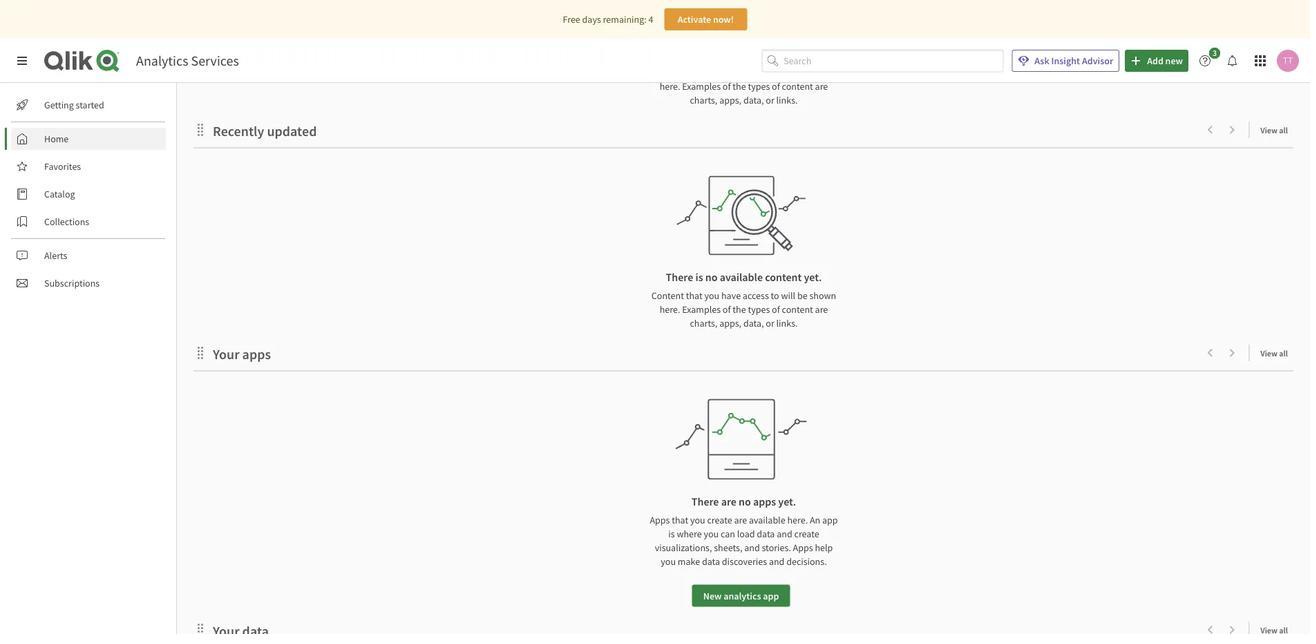 Task type: vqa. For each thing, say whether or not it's contained in the screenshot.
analytics's sheet.
no



Task type: describe. For each thing, give the bounding box(es) containing it.
0 horizontal spatial data
[[702, 556, 720, 568]]

no for apps
[[739, 496, 751, 509]]

2 vertical spatial and
[[769, 556, 785, 568]]

content inside content that you have access to will be shown here. examples of the types of content are charts, apps, data, or links.
[[651, 66, 684, 79]]

data, inside content that you have access to will be shown here. examples of the types of content are charts, apps, data, or links.
[[743, 94, 764, 107]]

there for are
[[691, 496, 719, 509]]

getting
[[44, 99, 74, 111]]

access inside content that you have access to will be shown here. examples of the types of content are charts, apps, data, or links.
[[743, 66, 769, 79]]

examples inside content that you have access to will be shown here. examples of the types of content are charts, apps, data, or links.
[[682, 80, 721, 93]]

move collection image
[[193, 123, 207, 137]]

1 vertical spatial content
[[765, 271, 802, 285]]

remaining:
[[603, 13, 647, 26]]

visualizations,
[[655, 542, 712, 554]]

that inside there is no available content yet. content that you have access to will be shown here. examples of the types of content are charts, apps, data, or links.
[[686, 290, 702, 302]]

content that you have access to will be shown here. examples of the types of content are charts, apps, data, or links.
[[651, 66, 836, 107]]

discoveries
[[722, 556, 767, 568]]

will inside content that you have access to will be shown here. examples of the types of content are charts, apps, data, or links.
[[781, 66, 795, 79]]

recently updated
[[213, 123, 317, 140]]

new analytics app button
[[692, 585, 790, 607]]

0 horizontal spatial apps
[[650, 514, 670, 527]]

ask
[[1035, 55, 1049, 67]]

analytics
[[136, 52, 188, 69]]

data, inside there is no available content yet. content that you have access to will be shown here. examples of the types of content are charts, apps, data, or links.
[[743, 317, 764, 330]]

3 button
[[1194, 48, 1224, 72]]

your
[[213, 346, 240, 363]]

shown inside there is no available content yet. content that you have access to will be shown here. examples of the types of content are charts, apps, data, or links.
[[809, 290, 836, 302]]

all for recently updated
[[1279, 126, 1288, 136]]

available inside there are no apps yet. apps that you create are available here. an app is where you can load data and create visualizations, sheets, and stories. apps help you make data discoveries and decisions.
[[749, 514, 785, 527]]

new
[[703, 590, 722, 603]]

recently updated link
[[213, 123, 322, 140]]

add new
[[1147, 55, 1183, 67]]

be inside there is no available content yet. content that you have access to will be shown here. examples of the types of content are charts, apps, data, or links.
[[797, 290, 807, 302]]

navigation pane element
[[0, 88, 176, 300]]

is inside there are no apps yet. apps that you create are available here. an app is where you can load data and create visualizations, sheets, and stories. apps help you make data discoveries and decisions.
[[668, 528, 675, 540]]

0 vertical spatial and
[[777, 528, 792, 540]]

1 horizontal spatial create
[[794, 528, 819, 540]]

content inside there is no available content yet. content that you have access to will be shown here. examples of the types of content are charts, apps, data, or links.
[[651, 290, 684, 302]]

there are no apps yet. apps that you create are available here. an app is where you can load data and create visualizations, sheets, and stories. apps help you make data discoveries and decisions.
[[650, 496, 838, 568]]

here. inside there is no available content yet. content that you have access to will be shown here. examples of the types of content are charts, apps, data, or links.
[[660, 303, 680, 316]]

3
[[1213, 48, 1217, 58]]

1 vertical spatial and
[[744, 542, 760, 554]]

view all for your apps
[[1260, 349, 1288, 359]]

subscriptions
[[44, 277, 100, 290]]

types inside content that you have access to will be shown here. examples of the types of content are charts, apps, data, or links.
[[748, 80, 770, 93]]

analytics services
[[136, 52, 239, 69]]

all for your apps
[[1279, 349, 1288, 359]]

that inside content that you have access to will be shown here. examples of the types of content are charts, apps, data, or links.
[[686, 66, 702, 79]]

activate now!
[[678, 13, 734, 26]]

free days remaining: 4
[[563, 13, 653, 26]]

shown inside content that you have access to will be shown here. examples of the types of content are charts, apps, data, or links.
[[809, 66, 836, 79]]

getting started
[[44, 99, 104, 111]]

are inside content that you have access to will be shown here. examples of the types of content are charts, apps, data, or links.
[[815, 80, 828, 93]]

available inside there is no available content yet. content that you have access to will be shown here. examples of the types of content are charts, apps, data, or links.
[[720, 271, 763, 285]]

the inside there is no available content yet. content that you have access to will be shown here. examples of the types of content are charts, apps, data, or links.
[[733, 303, 746, 316]]

searchbar element
[[762, 50, 1003, 72]]

getting started link
[[11, 94, 166, 116]]

the inside content that you have access to will be shown here. examples of the types of content are charts, apps, data, or links.
[[733, 80, 746, 93]]

alerts
[[44, 249, 67, 262]]

add
[[1147, 55, 1163, 67]]

recently
[[213, 123, 264, 140]]

app inside button
[[763, 590, 779, 603]]

activate now! link
[[664, 8, 747, 30]]

examples inside there is no available content yet. content that you have access to will be shown here. examples of the types of content are charts, apps, data, or links.
[[682, 303, 721, 316]]

favorites link
[[11, 155, 166, 178]]

catalog
[[44, 188, 75, 200]]

insight
[[1051, 55, 1080, 67]]

load
[[737, 528, 755, 540]]

2 vertical spatial content
[[782, 303, 813, 316]]

Search text field
[[784, 50, 1003, 72]]

your apps link
[[213, 346, 276, 363]]



Task type: locate. For each thing, give the bounding box(es) containing it.
view for your apps
[[1260, 349, 1278, 359]]

2 to from the top
[[771, 290, 779, 302]]

1 vertical spatial links.
[[776, 317, 798, 330]]

1 vertical spatial view
[[1260, 349, 1278, 359]]

have inside there is no available content yet. content that you have access to will be shown here. examples of the types of content are charts, apps, data, or links.
[[721, 290, 741, 302]]

1 vertical spatial there
[[691, 496, 719, 509]]

apps inside there are no apps yet. apps that you create are available here. an app is where you can load data and create visualizations, sheets, and stories. apps help you make data discoveries and decisions.
[[753, 496, 776, 509]]

that
[[686, 66, 702, 79], [686, 290, 702, 302], [672, 514, 688, 527]]

2 view all from the top
[[1260, 349, 1288, 359]]

0 vertical spatial have
[[721, 66, 741, 79]]

move collection image
[[193, 347, 207, 360], [193, 624, 207, 634]]

create
[[707, 514, 732, 527], [794, 528, 819, 540]]

apps up visualizations,
[[650, 514, 670, 527]]

new analytics app
[[703, 590, 779, 603]]

all
[[1279, 126, 1288, 136], [1279, 349, 1288, 359]]

1 horizontal spatial data
[[757, 528, 775, 540]]

2 types from the top
[[748, 303, 770, 316]]

1 vertical spatial apps
[[793, 542, 813, 554]]

and down the stories.
[[769, 556, 785, 568]]

you inside there is no available content yet. content that you have access to will be shown here. examples of the types of content are charts, apps, data, or links.
[[704, 290, 719, 302]]

activate
[[678, 13, 711, 26]]

0 vertical spatial will
[[781, 66, 795, 79]]

apps up load
[[753, 496, 776, 509]]

0 horizontal spatial yet.
[[778, 496, 796, 509]]

is inside there is no available content yet. content that you have access to will be shown here. examples of the types of content are charts, apps, data, or links.
[[695, 271, 703, 285]]

0 horizontal spatial app
[[763, 590, 779, 603]]

charts, inside content that you have access to will be shown here. examples of the types of content are charts, apps, data, or links.
[[690, 94, 717, 107]]

0 vertical spatial view all link
[[1260, 122, 1293, 139]]

there inside there is no available content yet. content that you have access to will be shown here. examples of the types of content are charts, apps, data, or links.
[[666, 271, 693, 285]]

apps,
[[719, 94, 741, 107], [719, 317, 741, 330]]

add new button
[[1125, 50, 1188, 72]]

here. inside there are no apps yet. apps that you create are available here. an app is where you can load data and create visualizations, sheets, and stories. apps help you make data discoveries and decisions.
[[787, 514, 808, 527]]

there inside there are no apps yet. apps that you create are available here. an app is where you can load data and create visualizations, sheets, and stories. apps help you make data discoveries and decisions.
[[691, 496, 719, 509]]

advisor
[[1082, 55, 1113, 67]]

an
[[810, 514, 820, 527]]

0 vertical spatial is
[[695, 271, 703, 285]]

2 apps, from the top
[[719, 317, 741, 330]]

and up the stories.
[[777, 528, 792, 540]]

app right analytics
[[763, 590, 779, 603]]

1 vertical spatial move collection image
[[193, 624, 207, 634]]

stories.
[[762, 542, 791, 554]]

links. inside content that you have access to will be shown here. examples of the types of content are charts, apps, data, or links.
[[776, 94, 798, 107]]

0 vertical spatial the
[[733, 80, 746, 93]]

0 vertical spatial shown
[[809, 66, 836, 79]]

2 vertical spatial here.
[[787, 514, 808, 527]]

home link
[[11, 128, 166, 150]]

1 apps, from the top
[[719, 94, 741, 107]]

apps, inside there is no available content yet. content that you have access to will be shown here. examples of the types of content are charts, apps, data, or links.
[[719, 317, 741, 330]]

to inside content that you have access to will be shown here. examples of the types of content are charts, apps, data, or links.
[[771, 66, 779, 79]]

0 vertical spatial view
[[1260, 126, 1278, 136]]

content
[[651, 66, 684, 79], [651, 290, 684, 302]]

view for recently updated
[[1260, 126, 1278, 136]]

access
[[743, 66, 769, 79], [743, 290, 769, 302]]

close sidebar menu image
[[17, 55, 28, 66]]

1 horizontal spatial no
[[739, 496, 751, 509]]

0 vertical spatial view all
[[1260, 126, 1288, 136]]

0 horizontal spatial apps
[[242, 346, 271, 363]]

1 horizontal spatial is
[[695, 271, 703, 285]]

1 vertical spatial to
[[771, 290, 779, 302]]

0 vertical spatial types
[[748, 80, 770, 93]]

terry turtle image
[[1277, 50, 1299, 72]]

there
[[666, 271, 693, 285], [691, 496, 719, 509]]

0 horizontal spatial no
[[705, 271, 718, 285]]

0 vertical spatial apps,
[[719, 94, 741, 107]]

0 vertical spatial available
[[720, 271, 763, 285]]

1 vertical spatial data
[[702, 556, 720, 568]]

have
[[721, 66, 741, 79], [721, 290, 741, 302]]

1 vertical spatial the
[[733, 303, 746, 316]]

collections
[[44, 216, 89, 228]]

1 links. from the top
[[776, 94, 798, 107]]

1 charts, from the top
[[690, 94, 717, 107]]

0 vertical spatial be
[[797, 66, 807, 79]]

1 vertical spatial app
[[763, 590, 779, 603]]

1 types from the top
[[748, 80, 770, 93]]

data
[[757, 528, 775, 540], [702, 556, 720, 568]]

2 be from the top
[[797, 290, 807, 302]]

4
[[648, 13, 653, 26]]

content inside content that you have access to will be shown here. examples of the types of content are charts, apps, data, or links.
[[782, 80, 813, 93]]

1 vertical spatial apps
[[753, 496, 776, 509]]

charts, inside there is no available content yet. content that you have access to will be shown here. examples of the types of content are charts, apps, data, or links.
[[690, 317, 717, 330]]

app right an in the bottom right of the page
[[822, 514, 838, 527]]

2 access from the top
[[743, 290, 769, 302]]

available
[[720, 271, 763, 285], [749, 514, 785, 527]]

2 data, from the top
[[743, 317, 764, 330]]

1 shown from the top
[[809, 66, 836, 79]]

yet.
[[804, 271, 822, 285], [778, 496, 796, 509]]

2 content from the top
[[651, 290, 684, 302]]

create down an in the bottom right of the page
[[794, 528, 819, 540]]

0 vertical spatial create
[[707, 514, 732, 527]]

2 charts, from the top
[[690, 317, 717, 330]]

2 the from the top
[[733, 303, 746, 316]]

1 vertical spatial yet.
[[778, 496, 796, 509]]

that inside there are no apps yet. apps that you create are available here. an app is where you can load data and create visualizations, sheets, and stories. apps help you make data discoveries and decisions.
[[672, 514, 688, 527]]

view all
[[1260, 126, 1288, 136], [1260, 349, 1288, 359]]

1 vertical spatial examples
[[682, 303, 721, 316]]

data,
[[743, 94, 764, 107], [743, 317, 764, 330]]

0 vertical spatial app
[[822, 514, 838, 527]]

services
[[191, 52, 239, 69]]

there is no available content yet. content that you have access to will be shown here. examples of the types of content are charts, apps, data, or links.
[[651, 271, 836, 330]]

no
[[705, 271, 718, 285], [739, 496, 751, 509]]

no for available
[[705, 271, 718, 285]]

data down the sheets,
[[702, 556, 720, 568]]

1 or from the top
[[766, 94, 774, 107]]

apps
[[242, 346, 271, 363], [753, 496, 776, 509]]

0 vertical spatial data
[[757, 528, 775, 540]]

1 vertical spatial will
[[781, 290, 795, 302]]

new
[[1165, 55, 1183, 67]]

1 horizontal spatial apps
[[793, 542, 813, 554]]

of
[[723, 80, 731, 93], [772, 80, 780, 93], [723, 303, 731, 316], [772, 303, 780, 316]]

here. inside content that you have access to will be shown here. examples of the types of content are charts, apps, data, or links.
[[660, 80, 680, 93]]

ask insight advisor
[[1035, 55, 1113, 67]]

1 vertical spatial view all link
[[1260, 345, 1293, 362]]

subscriptions link
[[11, 272, 166, 294]]

0 horizontal spatial create
[[707, 514, 732, 527]]

1 will from the top
[[781, 66, 795, 79]]

2 all from the top
[[1279, 349, 1288, 359]]

alerts link
[[11, 245, 166, 267]]

types
[[748, 80, 770, 93], [748, 303, 770, 316]]

and down load
[[744, 542, 760, 554]]

or
[[766, 94, 774, 107], [766, 317, 774, 330]]

1 vertical spatial have
[[721, 290, 741, 302]]

create up the can
[[707, 514, 732, 527]]

no inside there are no apps yet. apps that you create are available here. an app is where you can load data and create visualizations, sheets, and stories. apps help you make data discoveries and decisions.
[[739, 496, 751, 509]]

view
[[1260, 126, 1278, 136], [1260, 349, 1278, 359]]

1 horizontal spatial app
[[822, 514, 838, 527]]

0 horizontal spatial is
[[668, 528, 675, 540]]

view all link for your apps
[[1260, 345, 1293, 362]]

2 or from the top
[[766, 317, 774, 330]]

is
[[695, 271, 703, 285], [668, 528, 675, 540]]

2 will from the top
[[781, 290, 795, 302]]

0 vertical spatial all
[[1279, 126, 1288, 136]]

1 vertical spatial apps,
[[719, 317, 741, 330]]

1 vertical spatial access
[[743, 290, 769, 302]]

0 vertical spatial apps
[[242, 346, 271, 363]]

yet. inside there is no available content yet. content that you have access to will be shown here. examples of the types of content are charts, apps, data, or links.
[[804, 271, 822, 285]]

0 vertical spatial or
[[766, 94, 774, 107]]

updated
[[267, 123, 317, 140]]

1 data, from the top
[[743, 94, 764, 107]]

and
[[777, 528, 792, 540], [744, 542, 760, 554], [769, 556, 785, 568]]

you
[[704, 66, 719, 79], [704, 290, 719, 302], [690, 514, 705, 527], [704, 528, 719, 540], [661, 556, 676, 568]]

the
[[733, 80, 746, 93], [733, 303, 746, 316]]

will inside there is no available content yet. content that you have access to will be shown here. examples of the types of content are charts, apps, data, or links.
[[781, 290, 795, 302]]

days
[[582, 13, 601, 26]]

where
[[677, 528, 702, 540]]

help
[[815, 542, 833, 554]]

0 vertical spatial access
[[743, 66, 769, 79]]

1 to from the top
[[771, 66, 779, 79]]

1 be from the top
[[797, 66, 807, 79]]

2 examples from the top
[[682, 303, 721, 316]]

be inside content that you have access to will be shown here. examples of the types of content are charts, apps, data, or links.
[[797, 66, 807, 79]]

1 vertical spatial or
[[766, 317, 774, 330]]

0 vertical spatial charts,
[[690, 94, 717, 107]]

0 vertical spatial yet.
[[804, 271, 822, 285]]

1 vertical spatial be
[[797, 290, 807, 302]]

you inside content that you have access to will be shown here. examples of the types of content are charts, apps, data, or links.
[[704, 66, 719, 79]]

charts,
[[690, 94, 717, 107], [690, 317, 717, 330]]

1 vertical spatial data,
[[743, 317, 764, 330]]

analytics services element
[[136, 52, 239, 69]]

0 vertical spatial examples
[[682, 80, 721, 93]]

1 vertical spatial shown
[[809, 290, 836, 302]]

started
[[76, 99, 104, 111]]

2 shown from the top
[[809, 290, 836, 302]]

1 vertical spatial no
[[739, 496, 751, 509]]

apps up the 'decisions.' on the right bottom of page
[[793, 542, 813, 554]]

view all for recently updated
[[1260, 126, 1288, 136]]

app inside there are no apps yet. apps that you create are available here. an app is where you can load data and create visualizations, sheets, and stories. apps help you make data discoveries and decisions.
[[822, 514, 838, 527]]

catalog link
[[11, 183, 166, 205]]

free
[[563, 13, 580, 26]]

2 view from the top
[[1260, 349, 1278, 359]]

access inside there is no available content yet. content that you have access to will be shown here. examples of the types of content are charts, apps, data, or links.
[[743, 290, 769, 302]]

types inside there is no available content yet. content that you have access to will be shown here. examples of the types of content are charts, apps, data, or links.
[[748, 303, 770, 316]]

be
[[797, 66, 807, 79], [797, 290, 807, 302]]

apps right your
[[242, 346, 271, 363]]

are
[[815, 80, 828, 93], [815, 303, 828, 316], [721, 496, 736, 509], [734, 514, 747, 527]]

ask insight advisor button
[[1012, 50, 1119, 72]]

analytics
[[724, 590, 761, 603]]

1 vertical spatial create
[[794, 528, 819, 540]]

1 examples from the top
[[682, 80, 721, 93]]

collections link
[[11, 211, 166, 233]]

2 links. from the top
[[776, 317, 798, 330]]

to
[[771, 66, 779, 79], [771, 290, 779, 302]]

view all link for recently updated
[[1260, 122, 1293, 139]]

1 view all link from the top
[[1260, 122, 1293, 139]]

your apps
[[213, 346, 271, 363]]

will
[[781, 66, 795, 79], [781, 290, 795, 302]]

1 the from the top
[[733, 80, 746, 93]]

content
[[782, 80, 813, 93], [765, 271, 802, 285], [782, 303, 813, 316]]

examples
[[682, 80, 721, 93], [682, 303, 721, 316]]

0 vertical spatial content
[[651, 66, 684, 79]]

here.
[[660, 80, 680, 93], [660, 303, 680, 316], [787, 514, 808, 527]]

links.
[[776, 94, 798, 107], [776, 317, 798, 330]]

decisions.
[[786, 556, 827, 568]]

0 vertical spatial data,
[[743, 94, 764, 107]]

shown
[[809, 66, 836, 79], [809, 290, 836, 302]]

1 vertical spatial all
[[1279, 349, 1288, 359]]

data up the stories.
[[757, 528, 775, 540]]

0 vertical spatial no
[[705, 271, 718, 285]]

sheets,
[[714, 542, 742, 554]]

yet. inside there are no apps yet. apps that you create are available here. an app is where you can load data and create visualizations, sheets, and stories. apps help you make data discoveries and decisions.
[[778, 496, 796, 509]]

have inside content that you have access to will be shown here. examples of the types of content are charts, apps, data, or links.
[[721, 66, 741, 79]]

1 all from the top
[[1279, 126, 1288, 136]]

2 have from the top
[[721, 290, 741, 302]]

1 vertical spatial view all
[[1260, 349, 1288, 359]]

make
[[678, 556, 700, 568]]

1 vertical spatial available
[[749, 514, 785, 527]]

or inside content that you have access to will be shown here. examples of the types of content are charts, apps, data, or links.
[[766, 94, 774, 107]]

view all link
[[1260, 122, 1293, 139], [1260, 345, 1293, 362]]

0 vertical spatial to
[[771, 66, 779, 79]]

main content
[[171, 0, 1310, 634]]

or inside there is no available content yet. content that you have access to will be shown here. examples of the types of content are charts, apps, data, or links.
[[766, 317, 774, 330]]

apps, inside content that you have access to will be shown here. examples of the types of content are charts, apps, data, or links.
[[719, 94, 741, 107]]

1 vertical spatial here.
[[660, 303, 680, 316]]

1 vertical spatial is
[[668, 528, 675, 540]]

main content containing recently updated
[[171, 0, 1310, 634]]

can
[[721, 528, 735, 540]]

app
[[822, 514, 838, 527], [763, 590, 779, 603]]

0 vertical spatial move collection image
[[193, 347, 207, 360]]

0 vertical spatial that
[[686, 66, 702, 79]]

1 content from the top
[[651, 66, 684, 79]]

1 vertical spatial charts,
[[690, 317, 717, 330]]

1 vertical spatial content
[[651, 290, 684, 302]]

0 vertical spatial links.
[[776, 94, 798, 107]]

0 vertical spatial here.
[[660, 80, 680, 93]]

1 have from the top
[[721, 66, 741, 79]]

favorites
[[44, 160, 81, 173]]

0 vertical spatial there
[[666, 271, 693, 285]]

are inside there is no available content yet. content that you have access to will be shown here. examples of the types of content are charts, apps, data, or links.
[[815, 303, 828, 316]]

1 vertical spatial that
[[686, 290, 702, 302]]

home
[[44, 133, 69, 145]]

1 horizontal spatial apps
[[753, 496, 776, 509]]

no inside there is no available content yet. content that you have access to will be shown here. examples of the types of content are charts, apps, data, or links.
[[705, 271, 718, 285]]

apps
[[650, 514, 670, 527], [793, 542, 813, 554]]

0 vertical spatial content
[[782, 80, 813, 93]]

to inside there is no available content yet. content that you have access to will be shown here. examples of the types of content are charts, apps, data, or links.
[[771, 290, 779, 302]]

0 vertical spatial apps
[[650, 514, 670, 527]]

1 horizontal spatial yet.
[[804, 271, 822, 285]]

there for is
[[666, 271, 693, 285]]

now!
[[713, 13, 734, 26]]

2 view all link from the top
[[1260, 345, 1293, 362]]

1 access from the top
[[743, 66, 769, 79]]

links. inside there is no available content yet. content that you have access to will be shown here. examples of the types of content are charts, apps, data, or links.
[[776, 317, 798, 330]]

1 view from the top
[[1260, 126, 1278, 136]]

2 vertical spatial that
[[672, 514, 688, 527]]

1 view all from the top
[[1260, 126, 1288, 136]]

1 vertical spatial types
[[748, 303, 770, 316]]



